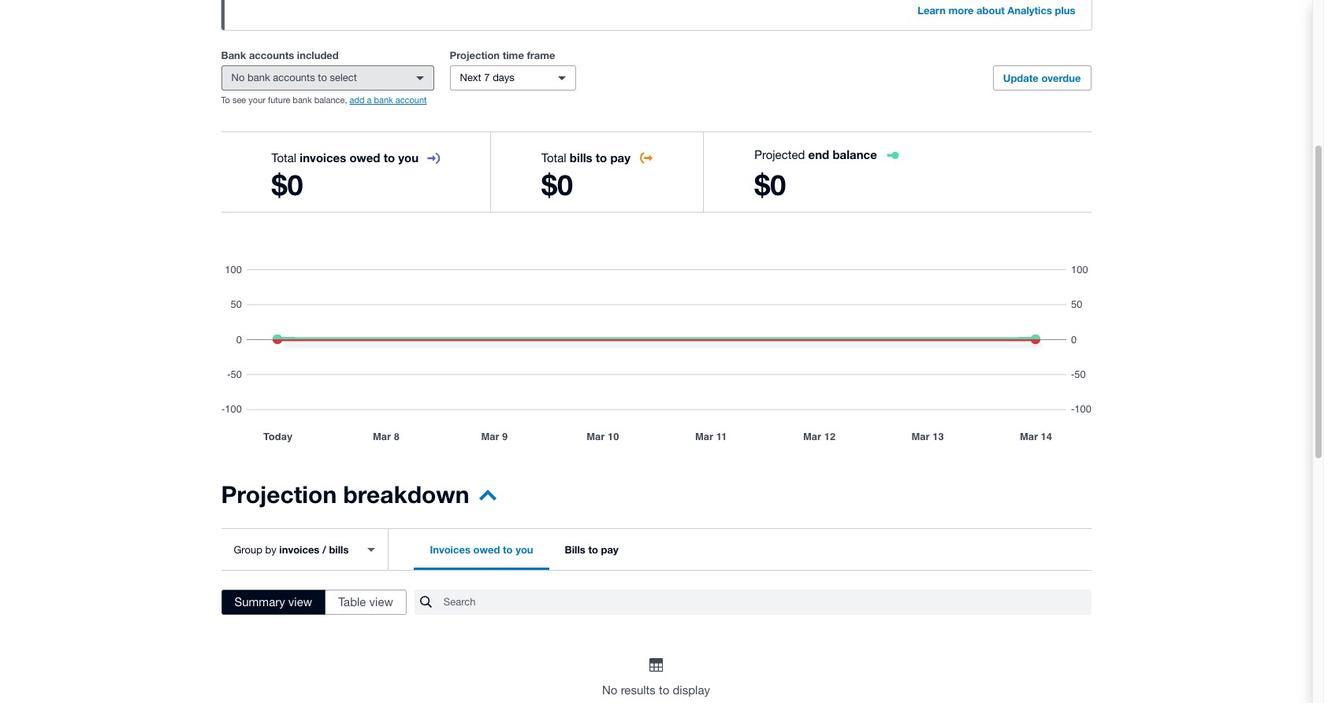 Task type: locate. For each thing, give the bounding box(es) containing it.
pay
[[610, 151, 631, 165], [601, 544, 619, 557]]

next
[[460, 72, 481, 84]]

no bank accounts to select
[[231, 72, 357, 84]]

0 vertical spatial no
[[231, 72, 245, 84]]

0 horizontal spatial bills
[[329, 544, 349, 556]]

pay inside button
[[601, 544, 619, 557]]

7
[[484, 72, 490, 84]]

1 vertical spatial you
[[516, 544, 533, 557]]

option group
[[221, 590, 407, 616]]

bank
[[247, 72, 270, 84], [293, 95, 312, 105], [374, 95, 393, 105]]

group
[[234, 544, 262, 556]]

0 horizontal spatial no
[[231, 72, 245, 84]]

1 horizontal spatial no
[[602, 684, 618, 698]]

owed
[[350, 151, 380, 165], [473, 544, 500, 557]]

1 vertical spatial projection
[[221, 481, 337, 509]]

$0 inside "total bills to pay $0"
[[542, 168, 573, 202]]

1 vertical spatial no
[[602, 684, 618, 698]]

0 vertical spatial projection
[[450, 49, 500, 61]]

projection inside button
[[221, 481, 337, 509]]

view right summary
[[288, 596, 312, 609]]

next 7 days button
[[450, 65, 576, 91]]

no
[[231, 72, 245, 84], [602, 684, 618, 698]]

1 vertical spatial owed
[[473, 544, 500, 557]]

overdue
[[1042, 72, 1081, 84]]

projection
[[450, 49, 500, 61], [221, 481, 337, 509]]

0 vertical spatial invoices
[[300, 151, 346, 165]]

projection up next
[[450, 49, 500, 61]]

table
[[338, 596, 366, 609]]

1 horizontal spatial bills
[[570, 151, 593, 165]]

accounts
[[249, 49, 294, 61], [273, 72, 315, 84]]

2 view from the left
[[369, 596, 393, 609]]

1 vertical spatial pay
[[601, 544, 619, 557]]

invoices left /
[[279, 544, 320, 556]]

0 horizontal spatial total
[[272, 151, 297, 165]]

summary
[[235, 596, 285, 609]]

you down account
[[398, 151, 419, 165]]

projected end balance
[[755, 147, 877, 162]]

bills inside "total bills to pay $0"
[[570, 151, 593, 165]]

bank
[[221, 49, 246, 61]]

select
[[330, 72, 357, 84]]

1 horizontal spatial projection
[[450, 49, 500, 61]]

0 horizontal spatial view
[[288, 596, 312, 609]]

no for no bank accounts to select
[[231, 72, 245, 84]]

2 $0 from the left
[[542, 168, 573, 202]]

table view
[[338, 596, 393, 609]]

no inside no bank accounts to select popup button
[[231, 72, 245, 84]]

bank right "a" on the left of the page
[[374, 95, 393, 105]]

total inside "total bills to pay $0"
[[542, 151, 567, 165]]

learn more about analytics plus link
[[908, 0, 1085, 24]]

plus
[[1055, 4, 1076, 17]]

to inside total invoices owed to you $0
[[384, 151, 395, 165]]

0 vertical spatial pay
[[610, 151, 631, 165]]

no left results
[[602, 684, 618, 698]]

3 $0 from the left
[[755, 168, 786, 202]]

no up see
[[231, 72, 245, 84]]

1 horizontal spatial owed
[[473, 544, 500, 557]]

invoices down to see your future bank balance, add a bank account
[[300, 151, 346, 165]]

you inside total invoices owed to you $0
[[398, 151, 419, 165]]

no for no results to display
[[602, 684, 618, 698]]

1 $0 from the left
[[272, 168, 303, 202]]

0 horizontal spatial owed
[[350, 151, 380, 165]]

$0
[[272, 168, 303, 202], [542, 168, 573, 202], [755, 168, 786, 202]]

add a bank account link
[[350, 95, 427, 105]]

accounts down bank accounts included
[[273, 72, 315, 84]]

1 total from the left
[[272, 151, 297, 165]]

owed down "a" on the left of the page
[[350, 151, 380, 165]]

bills
[[565, 544, 586, 557]]

1 horizontal spatial view
[[369, 596, 393, 609]]

bank up your
[[247, 72, 270, 84]]

0 horizontal spatial $0
[[272, 168, 303, 202]]

0 vertical spatial bills
[[570, 151, 593, 165]]

days
[[493, 72, 515, 84]]

1 vertical spatial accounts
[[273, 72, 315, 84]]

total for $0
[[542, 151, 567, 165]]

to see your future bank balance, add a bank account
[[221, 95, 427, 105]]

owed right invoices
[[473, 544, 500, 557]]

accounts up the "no bank accounts to select" on the top of the page
[[249, 49, 294, 61]]

frame
[[527, 49, 555, 61]]

projection for projection breakdown
[[221, 481, 337, 509]]

a
[[367, 95, 372, 105]]

invoices
[[300, 151, 346, 165], [279, 544, 320, 556]]

1 horizontal spatial total
[[542, 151, 567, 165]]

projection breakdown
[[221, 481, 469, 509]]

analytics
[[1008, 4, 1052, 17]]

you left bills
[[516, 544, 533, 557]]

1 vertical spatial bills
[[329, 544, 349, 556]]

you
[[398, 151, 419, 165], [516, 544, 533, 557]]

0 horizontal spatial you
[[398, 151, 419, 165]]

total
[[272, 151, 297, 165], [542, 151, 567, 165]]

0 horizontal spatial bank
[[247, 72, 270, 84]]

update overdue button
[[993, 65, 1091, 91]]

1 horizontal spatial you
[[516, 544, 533, 557]]

to
[[318, 72, 327, 84], [384, 151, 395, 165], [596, 151, 607, 165], [503, 544, 513, 557], [588, 544, 598, 557], [659, 684, 670, 698]]

1 view from the left
[[288, 596, 312, 609]]

2 total from the left
[[542, 151, 567, 165]]

projection up by on the left
[[221, 481, 337, 509]]

owed inside invoices owed to you button
[[473, 544, 500, 557]]

view right table
[[369, 596, 393, 609]]

invoices inside total invoices owed to you $0
[[300, 151, 346, 165]]

total inside total invoices owed to you $0
[[272, 151, 297, 165]]

1 horizontal spatial $0
[[542, 168, 573, 202]]

0 vertical spatial you
[[398, 151, 419, 165]]

bank right future
[[293, 95, 312, 105]]

see
[[233, 95, 246, 105]]

/
[[322, 544, 326, 556]]

Search for a document search field
[[444, 590, 1091, 616]]

0 vertical spatial owed
[[350, 151, 380, 165]]

view
[[288, 596, 312, 609], [369, 596, 393, 609]]

total for you
[[272, 151, 297, 165]]

2 horizontal spatial $0
[[755, 168, 786, 202]]

projected
[[755, 148, 805, 162]]

group by invoices / bills
[[234, 544, 349, 556]]

next 7 days
[[460, 72, 515, 84]]

breakdown
[[343, 481, 469, 509]]

no results to display
[[602, 684, 710, 698]]

0 horizontal spatial projection
[[221, 481, 337, 509]]

bills
[[570, 151, 593, 165], [329, 544, 349, 556]]

total invoices owed to you $0
[[272, 151, 419, 202]]



Task type: vqa. For each thing, say whether or not it's contained in the screenshot.
the rightmost bills
yes



Task type: describe. For each thing, give the bounding box(es) containing it.
accounts inside popup button
[[273, 72, 315, 84]]

about
[[977, 4, 1005, 17]]

bank inside popup button
[[247, 72, 270, 84]]

end
[[808, 147, 829, 162]]

total bills to pay $0
[[542, 151, 631, 202]]

no bank accounts to select button
[[221, 65, 434, 91]]

view for table view
[[369, 596, 393, 609]]

learn more about analytics plus
[[918, 4, 1076, 17]]

1 horizontal spatial bank
[[293, 95, 312, 105]]

more
[[949, 4, 974, 17]]

results
[[621, 684, 656, 698]]

bank accounts included
[[221, 49, 339, 61]]

1 vertical spatial invoices
[[279, 544, 320, 556]]

view for summary view
[[288, 596, 312, 609]]

owed inside total invoices owed to you $0
[[350, 151, 380, 165]]

2 horizontal spatial bank
[[374, 95, 393, 105]]

your
[[249, 95, 266, 105]]

projection breakdown button
[[221, 481, 496, 519]]

invoices
[[430, 544, 471, 557]]

projection for projection time frame
[[450, 49, 500, 61]]

pay inside "total bills to pay $0"
[[610, 151, 631, 165]]

future
[[268, 95, 290, 105]]

invoices owed to you button
[[414, 530, 549, 571]]

add
[[350, 95, 365, 105]]

time
[[503, 49, 524, 61]]

option group containing summary view
[[221, 590, 407, 616]]

summary view
[[235, 596, 312, 609]]

learn
[[918, 4, 946, 17]]

included
[[297, 49, 339, 61]]

display
[[673, 684, 710, 698]]

to inside "total bills to pay $0"
[[596, 151, 607, 165]]

by
[[265, 544, 276, 556]]

bills to pay
[[565, 544, 619, 557]]

update
[[1003, 72, 1039, 84]]

$0 inside total invoices owed to you $0
[[272, 168, 303, 202]]

projection time frame
[[450, 49, 555, 61]]

account
[[396, 95, 427, 105]]

0 vertical spatial accounts
[[249, 49, 294, 61]]

you inside button
[[516, 544, 533, 557]]

invoices owed to you
[[430, 544, 533, 557]]

balance
[[833, 147, 877, 162]]

update overdue
[[1003, 72, 1081, 84]]

to inside popup button
[[318, 72, 327, 84]]

to
[[221, 95, 230, 105]]

bills to pay button
[[549, 530, 634, 571]]

balance,
[[314, 95, 347, 105]]



